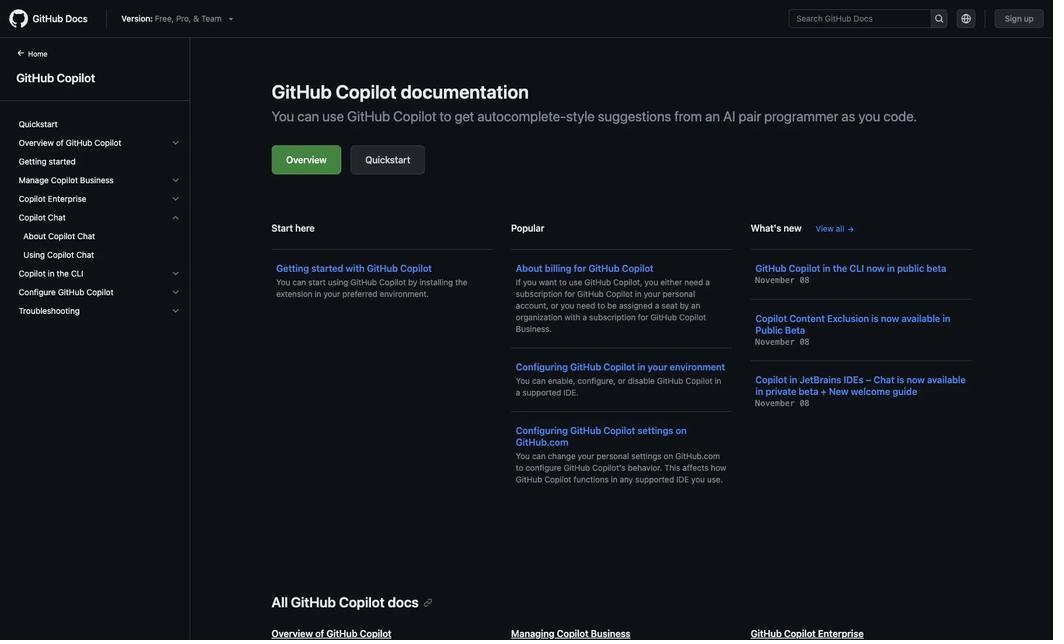 Task type: vqa. For each thing, say whether or not it's contained in the screenshot.


Task type: locate. For each thing, give the bounding box(es) containing it.
ai
[[724, 108, 736, 124]]

you up configure
[[516, 452, 530, 461]]

1 vertical spatial settings
[[632, 452, 662, 461]]

github inside dropdown button
[[66, 138, 92, 148]]

up
[[1025, 14, 1035, 23]]

copilot inside manage copilot business dropdown button
[[51, 175, 78, 185]]

0 vertical spatial quickstart link
[[14, 115, 185, 134]]

getting up extension
[[276, 263, 309, 274]]

to
[[440, 108, 452, 124], [560, 278, 567, 287], [598, 301, 605, 311], [516, 463, 524, 473]]

beta
[[927, 263, 947, 274], [799, 386, 819, 397]]

1 vertical spatial started
[[312, 263, 344, 274]]

of up getting started
[[56, 138, 64, 148]]

started up the start at the left
[[312, 263, 344, 274]]

about billing for github copilot if you want to use github copilot, you either need a subscription for github copilot in your personal account, or you need to be assigned a seat by an organization  with a subscription for github copilot business.
[[516, 263, 710, 334]]

beta inside copilot in jetbrains ides – chat is now available in private beta + new welcome guide november 08
[[799, 386, 819, 397]]

1 horizontal spatial cli
[[850, 263, 865, 274]]

1 copilot chat element from the top
[[9, 208, 190, 264]]

copilot inside using copilot chat 'link'
[[47, 250, 74, 260]]

copilot inside copilot content exclusion is now available in public beta november 08
[[756, 313, 788, 324]]

now left public
[[867, 263, 885, 274]]

about inside copilot chat "element"
[[23, 231, 46, 241]]

business inside dropdown button
[[80, 175, 114, 185]]

1 horizontal spatial personal
[[663, 289, 696, 299]]

subscription down be
[[590, 313, 636, 322]]

copilot chat
[[19, 213, 66, 222]]

0 horizontal spatial an
[[692, 301, 701, 311]]

1 08 from the top
[[800, 276, 810, 285]]

cli down the view all link
[[850, 263, 865, 274]]

0 horizontal spatial about
[[23, 231, 46, 241]]

november for copilot
[[756, 337, 795, 347]]

1 vertical spatial is
[[897, 375, 905, 386]]

0 horizontal spatial personal
[[597, 452, 629, 461]]

copilot inside copilot in the cli 'dropdown button'
[[19, 269, 46, 278]]

now
[[867, 263, 885, 274], [882, 313, 900, 324], [907, 375, 925, 386]]

with up 'using'
[[346, 263, 365, 274]]

overview of github copilot down all github copilot docs
[[272, 628, 392, 640]]

2 08 from the top
[[800, 337, 810, 347]]

getting up manage
[[19, 157, 47, 166]]

troubleshooting
[[19, 306, 80, 316]]

08 inside copilot content exclusion is now available in public beta november 08
[[800, 337, 810, 347]]

2 vertical spatial november 08 element
[[756, 399, 810, 408]]

getting inside getting started with github copilot you can start using github copilot by installing the extension in your preferred environment.
[[276, 263, 309, 274]]

1 vertical spatial beta
[[799, 386, 819, 397]]

0 vertical spatial use
[[323, 108, 344, 124]]

functions
[[574, 475, 609, 485]]

an
[[706, 108, 720, 124], [692, 301, 701, 311]]

1 horizontal spatial enterprise
[[819, 628, 864, 640]]

0 horizontal spatial enterprise
[[48, 194, 86, 204]]

available inside copilot content exclusion is now available in public beta november 08
[[902, 313, 941, 324]]

1 horizontal spatial quickstart link
[[351, 145, 425, 175]]

1 vertical spatial personal
[[597, 452, 629, 461]]

managing copilot business link
[[512, 628, 631, 640]]

personal down either
[[663, 289, 696, 299]]

1 vertical spatial getting
[[276, 263, 309, 274]]

you inside configuring github copilot settings on github.com you can change your personal settings on github.com to configure github copilot's behavior. this affects how github copilot functions in any supported ide you use.
[[692, 475, 705, 485]]

version: free, pro, & team
[[121, 14, 222, 23]]

chat down copilot chat dropdown button
[[77, 231, 95, 241]]

with
[[346, 263, 365, 274], [565, 313, 581, 322]]

for
[[574, 263, 587, 274], [565, 289, 575, 299], [638, 313, 649, 322]]

a left the "seat"
[[655, 301, 660, 311]]

08 down jetbrains
[[800, 399, 810, 408]]

0 vertical spatial about
[[23, 231, 46, 241]]

started inside getting started with github copilot you can start using github copilot by installing the extension in your preferred environment.
[[312, 263, 344, 274]]

configuring github copilot settings on github.com you can change your personal settings on github.com to configure github copilot's behavior. this affects how github copilot functions in any supported ide you use.
[[516, 425, 727, 485]]

github.com up affects
[[676, 452, 721, 461]]

4 sc 9kayk9 0 image from the top
[[171, 307, 180, 316]]

github docs
[[33, 13, 88, 24]]

need right either
[[685, 278, 704, 287]]

configure,
[[578, 376, 616, 386]]

1 vertical spatial november 08 element
[[756, 337, 810, 347]]

for down billing
[[565, 289, 575, 299]]

sc 9kayk9 0 image
[[171, 138, 180, 148], [171, 194, 180, 204], [171, 288, 180, 297]]

1 horizontal spatial the
[[456, 278, 468, 287]]

as
[[842, 108, 856, 124]]

affects
[[683, 463, 709, 473]]

0 vertical spatial quickstart
[[19, 119, 58, 129]]

personal inside about billing for github copilot if you want to use github copilot, you either need a subscription for github copilot in your personal account, or you need to be assigned a seat by an organization  with a subscription for github copilot business.
[[663, 289, 696, 299]]

2 vertical spatial 08
[[800, 399, 810, 408]]

overview of github copilot up getting started
[[19, 138, 121, 148]]

beta right public
[[927, 263, 947, 274]]

environment
[[670, 362, 726, 373]]

copilot enterprise button
[[14, 190, 185, 208]]

0 vertical spatial enterprise
[[48, 194, 86, 204]]

0 vertical spatial an
[[706, 108, 720, 124]]

0 vertical spatial need
[[685, 278, 704, 287]]

to inside the github copilot documentation you can use github copilot to get autocomplete-style suggestions from an ai pair programmer as you code.
[[440, 108, 452, 124]]

your inside getting started with github copilot you can start using github copilot by installing the extension in your preferred environment.
[[324, 289, 340, 299]]

2 configuring from the top
[[516, 425, 568, 436]]

can up configure
[[532, 452, 546, 461]]

None search field
[[789, 9, 948, 28]]

1 vertical spatial by
[[680, 301, 689, 311]]

november up content
[[756, 276, 795, 285]]

1 horizontal spatial about
[[516, 263, 543, 274]]

can left enable,
[[532, 376, 546, 386]]

how
[[711, 463, 727, 473]]

0 horizontal spatial started
[[49, 157, 76, 166]]

overview
[[19, 138, 54, 148], [286, 154, 327, 166], [272, 628, 313, 640]]

with right organization
[[565, 313, 581, 322]]

configuring up enable,
[[516, 362, 568, 373]]

sc 9kayk9 0 image for copilot chat
[[171, 213, 180, 222]]

configuring up change
[[516, 425, 568, 436]]

now up "guide"
[[907, 375, 925, 386]]

use down billing
[[569, 278, 583, 287]]

is inside copilot in jetbrains ides – chat is now available in private beta + new welcome guide november 08
[[897, 375, 905, 386]]

supported down enable,
[[523, 388, 562, 398]]

1 horizontal spatial is
[[897, 375, 905, 386]]

configuring inside the configuring github copilot in your environment you can enable, configure, or disable github copilot in a supported ide.
[[516, 362, 568, 373]]

sc 9kayk9 0 image for troubleshooting
[[171, 307, 180, 316]]

1 sc 9kayk9 0 image from the top
[[171, 138, 180, 148]]

1 vertical spatial quickstart
[[365, 154, 411, 166]]

chat right –
[[874, 375, 895, 386]]

1 horizontal spatial overview of github copilot
[[272, 628, 392, 640]]

for down assigned
[[638, 313, 649, 322]]

sc 9kayk9 0 image inside copilot in the cli 'dropdown button'
[[171, 269, 180, 278]]

november inside copilot content exclusion is now available in public beta november 08
[[756, 337, 795, 347]]

about copilot chat
[[23, 231, 95, 241]]

sc 9kayk9 0 image for manage copilot business
[[171, 176, 180, 185]]

quickstart link
[[14, 115, 185, 134], [351, 145, 425, 175]]

now inside github copilot in the cli now in public beta november 08
[[867, 263, 885, 274]]

0 horizontal spatial getting
[[19, 157, 47, 166]]

enterprise
[[48, 194, 86, 204], [819, 628, 864, 640]]

configuring github copilot in your environment you can enable, configure, or disable github copilot in a supported ide.
[[516, 362, 726, 398]]

configuring inside configuring github copilot settings on github.com you can change your personal settings on github.com to configure github copilot's behavior. this affects how github copilot functions in any supported ide you use.
[[516, 425, 568, 436]]

0 horizontal spatial quickstart
[[19, 119, 58, 129]]

can up extension
[[293, 278, 306, 287]]

beta left +
[[799, 386, 819, 397]]

now right exclusion
[[882, 313, 900, 324]]

chat inside 'link'
[[76, 250, 94, 260]]

the right the installing
[[456, 278, 468, 287]]

0 vertical spatial is
[[872, 313, 879, 324]]

search image
[[935, 14, 944, 23]]

november down public
[[756, 337, 795, 347]]

2 november from the top
[[756, 337, 795, 347]]

1 horizontal spatial or
[[618, 376, 626, 386]]

0 vertical spatial november
[[756, 276, 795, 285]]

08 inside github copilot in the cli now in public beta november 08
[[800, 276, 810, 285]]

business.
[[516, 324, 552, 334]]

a right either
[[706, 278, 710, 287]]

all
[[837, 224, 845, 234]]

getting started with github copilot you can start using github copilot by installing the extension in your preferred environment.
[[276, 263, 468, 299]]

1 november from the top
[[756, 276, 795, 285]]

3 november 08 element from the top
[[756, 399, 810, 408]]

on
[[676, 425, 687, 436], [664, 452, 674, 461]]

the down all
[[833, 263, 848, 274]]

0 vertical spatial by
[[408, 278, 418, 287]]

copilot inside copilot enterprise dropdown button
[[19, 194, 46, 204]]

business for managing copilot business
[[591, 628, 631, 640]]

0 vertical spatial 08
[[800, 276, 810, 285]]

november
[[756, 276, 795, 285], [756, 337, 795, 347], [756, 399, 795, 408]]

3 sc 9kayk9 0 image from the top
[[171, 269, 180, 278]]

subscription
[[516, 289, 563, 299], [590, 313, 636, 322]]

1 vertical spatial business
[[591, 628, 631, 640]]

use up overview link
[[323, 108, 344, 124]]

sc 9kayk9 0 image inside 'configure github copilot' dropdown button
[[171, 288, 180, 297]]

github copilot enterprise link
[[751, 628, 864, 640]]

1 horizontal spatial with
[[565, 313, 581, 322]]

an left ai
[[706, 108, 720, 124]]

november for github
[[756, 276, 795, 285]]

github.com
[[516, 437, 569, 448], [676, 452, 721, 461]]

0 horizontal spatial or
[[551, 301, 559, 311]]

chat inside copilot in jetbrains ides – chat is now available in private beta + new welcome guide november 08
[[874, 375, 895, 386]]

3 november from the top
[[756, 399, 795, 408]]

0 horizontal spatial subscription
[[516, 289, 563, 299]]

either
[[661, 278, 683, 287]]

docs
[[66, 13, 88, 24]]

to inside configuring github copilot settings on github.com you can change your personal settings on github.com to configure github copilot's behavior. this affects how github copilot functions in any supported ide you use.
[[516, 463, 524, 473]]

your up disable on the bottom right of page
[[648, 362, 668, 373]]

triangle down image
[[226, 14, 236, 23]]

is right exclusion
[[872, 313, 879, 324]]

november 08 element down the 'private'
[[756, 399, 810, 408]]

0 horizontal spatial beta
[[799, 386, 819, 397]]

1 vertical spatial on
[[664, 452, 674, 461]]

2 sc 9kayk9 0 image from the top
[[171, 213, 180, 222]]

personal
[[663, 289, 696, 299], [597, 452, 629, 461]]

your down 'using'
[[324, 289, 340, 299]]

you inside the github copilot documentation you can use github copilot to get autocomplete-style suggestions from an ai pair programmer as you code.
[[272, 108, 294, 124]]

copilot in the cli
[[19, 269, 83, 278]]

by right the "seat"
[[680, 301, 689, 311]]

of
[[56, 138, 64, 148], [315, 628, 324, 640]]

you right as
[[859, 108, 881, 124]]

in inside copilot content exclusion is now available in public beta november 08
[[943, 313, 951, 324]]

about inside about billing for github copilot if you want to use github copilot, you either need a subscription for github copilot in your personal account, or you need to be assigned a seat by an organization  with a subscription for github copilot business.
[[516, 263, 543, 274]]

copilot,
[[614, 278, 643, 287]]

1 horizontal spatial beta
[[927, 263, 947, 274]]

overview of github copilot inside dropdown button
[[19, 138, 121, 148]]

managing copilot business
[[512, 628, 631, 640]]

08 down beta
[[800, 337, 810, 347]]

getting inside 'github copilot' element
[[19, 157, 47, 166]]

2 vertical spatial november
[[756, 399, 795, 408]]

for right billing
[[574, 263, 587, 274]]

now inside copilot in jetbrains ides – chat is now available in private beta + new welcome guide november 08
[[907, 375, 925, 386]]

enterprise inside dropdown button
[[48, 194, 86, 204]]

public
[[898, 263, 925, 274]]

installing
[[420, 278, 453, 287]]

copilot chat element
[[9, 208, 190, 264], [9, 227, 190, 264]]

using copilot chat
[[23, 250, 94, 260]]

0 vertical spatial overview
[[19, 138, 54, 148]]

behavior.
[[628, 463, 663, 473]]

an right the "seat"
[[692, 301, 701, 311]]

0 horizontal spatial is
[[872, 313, 879, 324]]

1 horizontal spatial an
[[706, 108, 720, 124]]

select language: current language is english image
[[962, 14, 972, 23]]

sc 9kayk9 0 image for copilot enterprise
[[171, 194, 180, 204]]

with inside about billing for github copilot if you want to use github copilot, you either need a subscription for github copilot in your personal account, or you need to be assigned a seat by an organization  with a subscription for github copilot business.
[[565, 313, 581, 322]]

organization
[[516, 313, 563, 322]]

0 horizontal spatial supported
[[523, 388, 562, 398]]

quickstart inside 'github copilot' element
[[19, 119, 58, 129]]

supported inside the configuring github copilot in your environment you can enable, configure, or disable github copilot in a supported ide.
[[523, 388, 562, 398]]

1 vertical spatial with
[[565, 313, 581, 322]]

need left be
[[577, 301, 596, 311]]

started inside "getting started" link
[[49, 157, 76, 166]]

a left the ide.
[[516, 388, 521, 398]]

cli inside 'dropdown button'
[[71, 269, 83, 278]]

supported down behavior.
[[636, 475, 675, 485]]

0 vertical spatial available
[[902, 313, 941, 324]]

view all
[[816, 224, 845, 234]]

github
[[33, 13, 63, 24], [16, 71, 54, 84], [272, 81, 332, 103], [347, 108, 390, 124], [66, 138, 92, 148], [367, 263, 398, 274], [589, 263, 620, 274], [756, 263, 787, 274], [351, 278, 377, 287], [585, 278, 611, 287], [58, 288, 84, 297], [578, 289, 604, 299], [651, 313, 677, 322], [571, 362, 602, 373], [657, 376, 684, 386], [571, 425, 602, 436], [564, 463, 590, 473], [516, 475, 543, 485], [291, 594, 336, 611], [327, 628, 358, 640], [751, 628, 782, 640]]

1 vertical spatial subscription
[[590, 313, 636, 322]]

1 vertical spatial configuring
[[516, 425, 568, 436]]

1 vertical spatial use
[[569, 278, 583, 287]]

0 vertical spatial business
[[80, 175, 114, 185]]

github copilot documentation you can use github copilot to get autocomplete-style suggestions from an ai pair programmer as you code.
[[272, 81, 917, 124]]

started up manage copilot business
[[49, 157, 76, 166]]

0 vertical spatial with
[[346, 263, 365, 274]]

sc 9kayk9 0 image inside overview of github copilot dropdown button
[[171, 138, 180, 148]]

about up 'using'
[[23, 231, 46, 241]]

sc 9kayk9 0 image
[[171, 176, 180, 185], [171, 213, 180, 222], [171, 269, 180, 278], [171, 307, 180, 316]]

you left enable,
[[516, 376, 530, 386]]

1 configuring from the top
[[516, 362, 568, 373]]

1 sc 9kayk9 0 image from the top
[[171, 176, 180, 185]]

1 november 08 element from the top
[[756, 276, 810, 285]]

style
[[567, 108, 595, 124]]

1 horizontal spatial need
[[685, 278, 704, 287]]

cli up configure github copilot
[[71, 269, 83, 278]]

0 vertical spatial supported
[[523, 388, 562, 398]]

by up "environment."
[[408, 278, 418, 287]]

0 horizontal spatial with
[[346, 263, 365, 274]]

november inside github copilot in the cli now in public beta november 08
[[756, 276, 795, 285]]

using copilot chat link
[[14, 246, 185, 264]]

in inside configuring github copilot settings on github.com you can change your personal settings on github.com to configure github copilot's behavior. this affects how github copilot functions in any supported ide you use.
[[611, 475, 618, 485]]

2 horizontal spatial the
[[833, 263, 848, 274]]

you up extension
[[276, 278, 290, 287]]

0 horizontal spatial business
[[80, 175, 114, 185]]

2 november 08 element from the top
[[756, 337, 810, 347]]

sc 9kayk9 0 image for overview of github copilot
[[171, 138, 180, 148]]

personal inside configuring github copilot settings on github.com you can change your personal settings on github.com to configure github copilot's behavior. this affects how github copilot functions in any supported ide you use.
[[597, 452, 629, 461]]

you
[[272, 108, 294, 124], [276, 278, 290, 287], [516, 376, 530, 386], [516, 452, 530, 461]]

0 vertical spatial github.com
[[516, 437, 569, 448]]

the up configure github copilot
[[57, 269, 69, 278]]

1 vertical spatial or
[[618, 376, 626, 386]]

1 vertical spatial need
[[577, 301, 596, 311]]

by
[[408, 278, 418, 287], [680, 301, 689, 311]]

1 vertical spatial sc 9kayk9 0 image
[[171, 194, 180, 204]]

1 horizontal spatial supported
[[636, 475, 675, 485]]

1 horizontal spatial started
[[312, 263, 344, 274]]

you inside the configuring github copilot in your environment you can enable, configure, or disable github copilot in a supported ide.
[[516, 376, 530, 386]]

configure github copilot button
[[14, 283, 185, 302]]

copilot
[[57, 71, 95, 84], [336, 81, 397, 103], [393, 108, 437, 124], [94, 138, 121, 148], [51, 175, 78, 185], [19, 194, 46, 204], [19, 213, 46, 222], [48, 231, 75, 241], [47, 250, 74, 260], [400, 263, 432, 274], [622, 263, 654, 274], [789, 263, 821, 274], [19, 269, 46, 278], [379, 278, 406, 287], [87, 288, 114, 297], [606, 289, 633, 299], [680, 313, 707, 322], [756, 313, 788, 324], [604, 362, 636, 373], [756, 375, 788, 386], [686, 376, 713, 386], [604, 425, 636, 436], [545, 475, 572, 485], [339, 594, 385, 611], [360, 628, 392, 640], [557, 628, 589, 640], [785, 628, 816, 640]]

sc 9kayk9 0 image inside troubleshooting dropdown button
[[171, 307, 180, 316]]

2 sc 9kayk9 0 image from the top
[[171, 194, 180, 204]]

manage copilot business
[[19, 175, 114, 185]]

subscription up account,
[[516, 289, 563, 299]]

08 for content
[[800, 337, 810, 347]]

of down all github copilot docs
[[315, 628, 324, 640]]

november 08 element
[[756, 276, 810, 285], [756, 337, 810, 347], [756, 399, 810, 408]]

you inside getting started with github copilot you can start using github copilot by installing the extension in your preferred environment.
[[276, 278, 290, 287]]

sc 9kayk9 0 image inside copilot enterprise dropdown button
[[171, 194, 180, 204]]

overview link
[[272, 145, 342, 175]]

to down billing
[[560, 278, 567, 287]]

0 vertical spatial getting
[[19, 157, 47, 166]]

0 vertical spatial overview of github copilot
[[19, 138, 121, 148]]

november 08 element down beta
[[756, 337, 810, 347]]

or up organization
[[551, 301, 559, 311]]

1 vertical spatial november
[[756, 337, 795, 347]]

0 vertical spatial configuring
[[516, 362, 568, 373]]

you up overview link
[[272, 108, 294, 124]]

0 vertical spatial sc 9kayk9 0 image
[[171, 138, 180, 148]]

docs
[[388, 594, 419, 611]]

use.
[[708, 475, 723, 485]]

chat up about copilot chat
[[48, 213, 66, 222]]

3 sc 9kayk9 0 image from the top
[[171, 288, 180, 297]]

private
[[766, 386, 797, 397]]

free,
[[155, 14, 174, 23]]

0 vertical spatial on
[[676, 425, 687, 436]]

sc 9kayk9 0 image inside manage copilot business dropdown button
[[171, 176, 180, 185]]

08
[[800, 276, 810, 285], [800, 337, 810, 347], [800, 399, 810, 408]]

is
[[872, 313, 879, 324], [897, 375, 905, 386]]

0 horizontal spatial cli
[[71, 269, 83, 278]]

to left get
[[440, 108, 452, 124]]

your inside about billing for github copilot if you want to use github copilot, you either need a subscription for github copilot in your personal account, or you need to be assigned a seat by an organization  with a subscription for github copilot business.
[[644, 289, 661, 299]]

can inside configuring github copilot settings on github.com you can change your personal settings on github.com to configure github copilot's behavior. this affects how github copilot functions in any supported ide you use.
[[532, 452, 546, 461]]

2 vertical spatial for
[[638, 313, 649, 322]]

1 horizontal spatial getting
[[276, 263, 309, 274]]

0 vertical spatial of
[[56, 138, 64, 148]]

0 vertical spatial beta
[[927, 263, 947, 274]]

is up "guide"
[[897, 375, 905, 386]]

1 vertical spatial overview
[[286, 154, 327, 166]]

your up functions
[[578, 452, 595, 461]]

0 horizontal spatial overview of github copilot
[[19, 138, 121, 148]]

3 08 from the top
[[800, 399, 810, 408]]

08 up content
[[800, 276, 810, 285]]

november down the 'private'
[[756, 399, 795, 408]]

chat down about copilot chat link
[[76, 250, 94, 260]]

0 horizontal spatial of
[[56, 138, 64, 148]]

in inside 'dropdown button'
[[48, 269, 54, 278]]

you down affects
[[692, 475, 705, 485]]

sc 9kayk9 0 image inside copilot chat dropdown button
[[171, 213, 180, 222]]

november inside copilot in jetbrains ides – chat is now available in private beta + new welcome guide november 08
[[756, 399, 795, 408]]

supported
[[523, 388, 562, 398], [636, 475, 675, 485]]

settings
[[638, 425, 674, 436], [632, 452, 662, 461]]

a
[[706, 278, 710, 287], [655, 301, 660, 311], [583, 313, 587, 322], [516, 388, 521, 398]]

version:
[[121, 14, 153, 23]]

can up overview link
[[298, 108, 320, 124]]

copilot inside overview of github copilot dropdown button
[[94, 138, 121, 148]]

or left disable on the bottom right of page
[[618, 376, 626, 386]]

copilot inside github copilot link
[[57, 71, 95, 84]]

to left configure
[[516, 463, 524, 473]]

0 vertical spatial or
[[551, 301, 559, 311]]

&
[[193, 14, 199, 23]]

1 vertical spatial supported
[[636, 475, 675, 485]]

sc 9kayk9 0 image for configure github copilot
[[171, 288, 180, 297]]

november 08 element up content
[[756, 276, 810, 285]]

an inside about billing for github copilot if you want to use github copilot, you either need a subscription for github copilot in your personal account, or you need to be assigned a seat by an organization  with a subscription for github copilot business.
[[692, 301, 701, 311]]

2 copilot chat element from the top
[[9, 227, 190, 264]]

can inside the configuring github copilot in your environment you can enable, configure, or disable github copilot in a supported ide.
[[532, 376, 546, 386]]

1 horizontal spatial of
[[315, 628, 324, 640]]

github.com up change
[[516, 437, 569, 448]]

november 08 element for in
[[756, 399, 810, 408]]

beta
[[786, 325, 806, 336]]

copilot chat element containing copilot chat
[[9, 208, 190, 264]]

or inside the configuring github copilot in your environment you can enable, configure, or disable github copilot in a supported ide.
[[618, 376, 626, 386]]

0 horizontal spatial on
[[664, 452, 674, 461]]

your up assigned
[[644, 289, 661, 299]]

1 vertical spatial an
[[692, 301, 701, 311]]

1 horizontal spatial by
[[680, 301, 689, 311]]

0 vertical spatial subscription
[[516, 289, 563, 299]]

a inside the configuring github copilot in your environment you can enable, configure, or disable github copilot in a supported ide.
[[516, 388, 521, 398]]

copilot inside about copilot chat link
[[48, 231, 75, 241]]

personal up "copilot's"
[[597, 452, 629, 461]]

0 horizontal spatial quickstart link
[[14, 115, 185, 134]]

a right organization
[[583, 313, 587, 322]]

github copilot
[[16, 71, 95, 84]]

+
[[821, 386, 827, 397]]

manage copilot business button
[[14, 171, 185, 190]]

disable
[[628, 376, 655, 386]]

about up if on the left
[[516, 263, 543, 274]]

1 vertical spatial available
[[928, 375, 966, 386]]

beta inside github copilot in the cli now in public beta november 08
[[927, 263, 947, 274]]

overview inside overview link
[[286, 154, 327, 166]]

1 horizontal spatial business
[[591, 628, 631, 640]]

by inside getting started with github copilot you can start using github copilot by installing the extension in your preferred environment.
[[408, 278, 418, 287]]

0 horizontal spatial use
[[323, 108, 344, 124]]

08 inside copilot in jetbrains ides – chat is now available in private beta + new welcome guide november 08
[[800, 399, 810, 408]]



Task type: describe. For each thing, give the bounding box(es) containing it.
github copilot link
[[14, 69, 176, 86]]

copilot inside 'configure github copilot' dropdown button
[[87, 288, 114, 297]]

documentation
[[401, 81, 529, 103]]

start
[[308, 278, 326, 287]]

new
[[830, 386, 849, 397]]

about for billing
[[516, 263, 543, 274]]

with inside getting started with github copilot you can start using github copilot by installing the extension in your preferred environment.
[[346, 263, 365, 274]]

new
[[784, 223, 802, 234]]

0 horizontal spatial github.com
[[516, 437, 569, 448]]

view
[[816, 224, 834, 234]]

code.
[[884, 108, 917, 124]]

getting started link
[[14, 152, 185, 171]]

content
[[790, 313, 825, 324]]

configuring for configuring github copilot settings on github.com
[[516, 425, 568, 436]]

all github copilot docs link
[[272, 594, 433, 611]]

want
[[539, 278, 557, 287]]

guide
[[893, 386, 918, 397]]

your inside the configuring github copilot in your environment you can enable, configure, or disable github copilot in a supported ide.
[[648, 362, 668, 373]]

supported inside configuring github copilot settings on github.com you can change your personal settings on github.com to configure github copilot's behavior. this affects how github copilot functions in any supported ide you use.
[[636, 475, 675, 485]]

copilot enterprise
[[19, 194, 86, 204]]

1 vertical spatial quickstart link
[[351, 145, 425, 175]]

what's
[[751, 223, 782, 234]]

08 for copilot
[[800, 276, 810, 285]]

by inside about billing for github copilot if you want to use github copilot, you either need a subscription for github copilot in your personal account, or you need to be assigned a seat by an organization  with a subscription for github copilot business.
[[680, 301, 689, 311]]

copilot inside copilot in jetbrains ides – chat is now available in private beta + new welcome guide november 08
[[756, 375, 788, 386]]

any
[[620, 475, 634, 485]]

getting started
[[19, 157, 76, 166]]

using
[[23, 250, 45, 260]]

started for getting started with github copilot you can start using github copilot by installing the extension in your preferred environment.
[[312, 263, 344, 274]]

here
[[296, 223, 315, 234]]

you right if on the left
[[523, 278, 537, 287]]

ide.
[[564, 388, 579, 398]]

what's new
[[751, 223, 802, 234]]

github copilot element
[[0, 47, 190, 639]]

2 vertical spatial overview
[[272, 628, 313, 640]]

if
[[516, 278, 521, 287]]

use inside about billing for github copilot if you want to use github copilot, you either need a subscription for github copilot in your personal account, or you need to be assigned a seat by an organization  with a subscription for github copilot business.
[[569, 278, 583, 287]]

cli inside github copilot in the cli now in public beta november 08
[[850, 263, 865, 274]]

0 vertical spatial settings
[[638, 425, 674, 436]]

home link
[[12, 48, 66, 60]]

you inside the github copilot documentation you can use github copilot to get autocomplete-style suggestions from an ai pair programmer as you code.
[[859, 108, 881, 124]]

copilot chat button
[[14, 208, 185, 227]]

assigned
[[619, 301, 653, 311]]

can inside the github copilot documentation you can use github copilot to get autocomplete-style suggestions from an ai pair programmer as you code.
[[298, 108, 320, 124]]

managing
[[512, 628, 555, 640]]

1 vertical spatial github.com
[[676, 452, 721, 461]]

be
[[608, 301, 617, 311]]

programmer
[[765, 108, 839, 124]]

chat inside dropdown button
[[48, 213, 66, 222]]

you inside configuring github copilot settings on github.com you can change your personal settings on github.com to configure github copilot's behavior. this affects how github copilot functions in any supported ide you use.
[[516, 452, 530, 461]]

overview of github copilot link
[[272, 628, 392, 640]]

copilot in the cli button
[[14, 264, 185, 283]]

pro,
[[176, 14, 191, 23]]

of inside overview of github copilot dropdown button
[[56, 138, 64, 148]]

1 vertical spatial for
[[565, 289, 575, 299]]

copilot's
[[593, 463, 626, 473]]

can inside getting started with github copilot you can start using github copilot by installing the extension in your preferred environment.
[[293, 278, 306, 287]]

using
[[328, 278, 348, 287]]

business for manage copilot business
[[80, 175, 114, 185]]

sign up link
[[996, 9, 1044, 28]]

sign
[[1005, 14, 1023, 23]]

change
[[548, 452, 576, 461]]

the inside getting started with github copilot you can start using github copilot by installing the extension in your preferred environment.
[[456, 278, 468, 287]]

overview inside overview of github copilot dropdown button
[[19, 138, 54, 148]]

this
[[665, 463, 681, 473]]

started for getting started
[[49, 157, 76, 166]]

copilot content exclusion is now available in public beta november 08
[[756, 313, 951, 347]]

view all link
[[816, 223, 855, 235]]

copilot inside github copilot in the cli now in public beta november 08
[[789, 263, 821, 274]]

copilot in jetbrains ides – chat is now available in private beta + new welcome guide november 08
[[756, 375, 966, 408]]

public
[[756, 325, 783, 336]]

ide
[[677, 475, 690, 485]]

get
[[455, 108, 475, 124]]

github docs link
[[9, 9, 97, 28]]

about for copilot
[[23, 231, 46, 241]]

popular
[[512, 223, 545, 234]]

github inside dropdown button
[[58, 288, 84, 297]]

configure
[[526, 463, 562, 473]]

about copilot chat link
[[14, 227, 185, 246]]

environment.
[[380, 289, 429, 299]]

1 horizontal spatial on
[[676, 425, 687, 436]]

1 vertical spatial of
[[315, 628, 324, 640]]

in inside getting started with github copilot you can start using github copilot by installing the extension in your preferred environment.
[[315, 289, 322, 299]]

november 08 element for copilot
[[756, 276, 810, 285]]

github inside github copilot in the cli now in public beta november 08
[[756, 263, 787, 274]]

1 horizontal spatial subscription
[[590, 313, 636, 322]]

the inside 'dropdown button'
[[57, 269, 69, 278]]

team
[[201, 14, 222, 23]]

copilot chat element containing about copilot chat
[[9, 227, 190, 264]]

your inside configuring github copilot settings on github.com you can change your personal settings on github.com to configure github copilot's behavior. this affects how github copilot functions in any supported ide you use.
[[578, 452, 595, 461]]

github copilot in the cli now in public beta november 08
[[756, 263, 947, 285]]

configure
[[19, 288, 56, 297]]

is inside copilot content exclusion is now available in public beta november 08
[[872, 313, 879, 324]]

1 vertical spatial enterprise
[[819, 628, 864, 640]]

welcome
[[851, 386, 891, 397]]

jetbrains
[[800, 375, 842, 386]]

autocomplete-
[[478, 108, 567, 124]]

getting for getting started with github copilot you can start using github copilot by installing the extension in your preferred environment.
[[276, 263, 309, 274]]

now inside copilot content exclusion is now available in public beta november 08
[[882, 313, 900, 324]]

or inside about billing for github copilot if you want to use github copilot, you either need a subscription for github copilot in your personal account, or you need to be assigned a seat by an organization  with a subscription for github copilot business.
[[551, 301, 559, 311]]

start
[[272, 223, 293, 234]]

to left be
[[598, 301, 605, 311]]

Search GitHub Docs search field
[[790, 10, 931, 27]]

preferred
[[343, 289, 378, 299]]

sc 9kayk9 0 image for copilot in the cli
[[171, 269, 180, 278]]

in inside about billing for github copilot if you want to use github copilot, you either need a subscription for github copilot in your personal account, or you need to be assigned a seat by an organization  with a subscription for github copilot business.
[[635, 289, 642, 299]]

available inside copilot in jetbrains ides – chat is now available in private beta + new welcome guide november 08
[[928, 375, 966, 386]]

suggestions
[[598, 108, 672, 124]]

sign up
[[1005, 14, 1035, 23]]

home
[[28, 50, 47, 58]]

seat
[[662, 301, 678, 311]]

start here
[[272, 223, 315, 234]]

1 vertical spatial overview of github copilot
[[272, 628, 392, 640]]

account,
[[516, 301, 549, 311]]

billing
[[545, 263, 572, 274]]

all github copilot docs
[[272, 594, 419, 611]]

use inside the github copilot documentation you can use github copilot to get autocomplete-style suggestions from an ai pair programmer as you code.
[[323, 108, 344, 124]]

configuring for configuring github copilot in your environment
[[516, 362, 568, 373]]

you left either
[[645, 278, 659, 287]]

manage
[[19, 175, 49, 185]]

–
[[866, 375, 872, 386]]

ides
[[844, 375, 864, 386]]

you up organization
[[561, 301, 575, 311]]

copilot inside copilot chat dropdown button
[[19, 213, 46, 222]]

0 horizontal spatial need
[[577, 301, 596, 311]]

november 08 element for content
[[756, 337, 810, 347]]

troubleshooting button
[[14, 302, 185, 321]]

the inside github copilot in the cli now in public beta november 08
[[833, 263, 848, 274]]

getting for getting started
[[19, 157, 47, 166]]

exclusion
[[828, 313, 870, 324]]

0 vertical spatial for
[[574, 263, 587, 274]]

an inside the github copilot documentation you can use github copilot to get autocomplete-style suggestions from an ai pair programmer as you code.
[[706, 108, 720, 124]]



